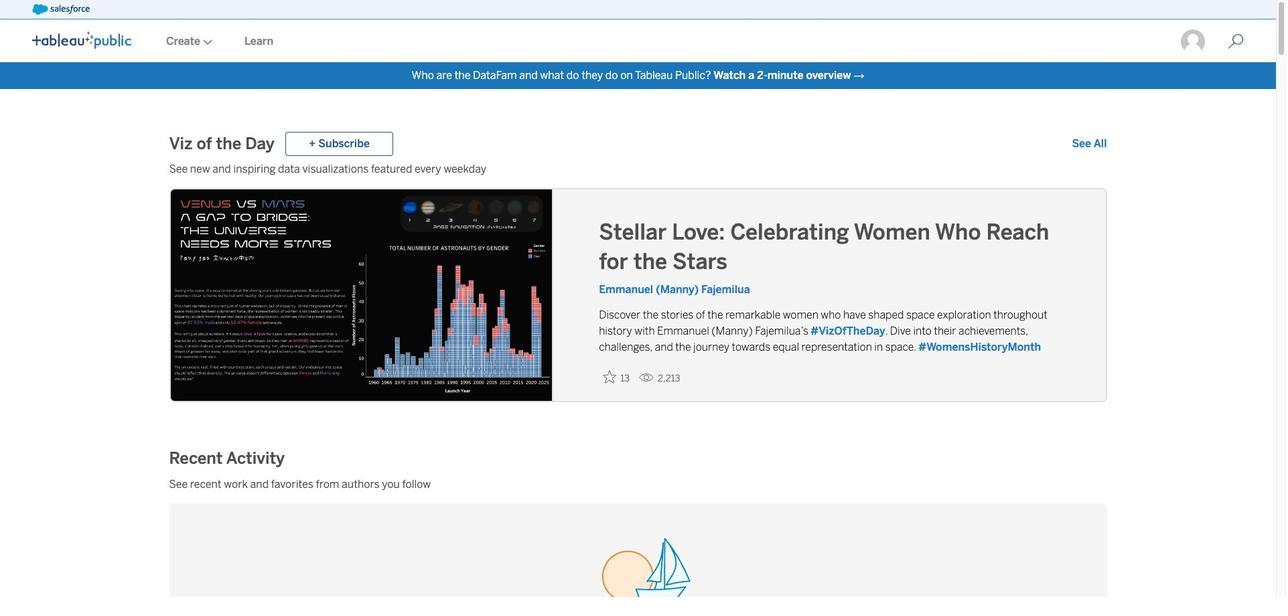 Task type: locate. For each thing, give the bounding box(es) containing it.
Add Favorite button
[[599, 366, 634, 389]]

create image
[[200, 40, 212, 45]]

see all viz of the day element
[[1072, 136, 1107, 152]]

salesforce logo image
[[32, 4, 90, 15]]

see new and inspiring data visualizations featured every weekday element
[[169, 161, 1107, 178]]

add favorite image
[[603, 371, 616, 384]]



Task type: describe. For each thing, give the bounding box(es) containing it.
logo image
[[32, 31, 131, 49]]

jacob.simon6557 image
[[1180, 28, 1207, 55]]

go to search image
[[1212, 34, 1260, 50]]

see recent work and favorites from authors you follow element
[[169, 477, 1107, 493]]

recent activity heading
[[169, 448, 285, 469]]

tableau public viz of the day image
[[171, 190, 553, 404]]

viz of the day heading
[[169, 133, 275, 155]]



Task type: vqa. For each thing, say whether or not it's contained in the screenshot.
Logo
yes



